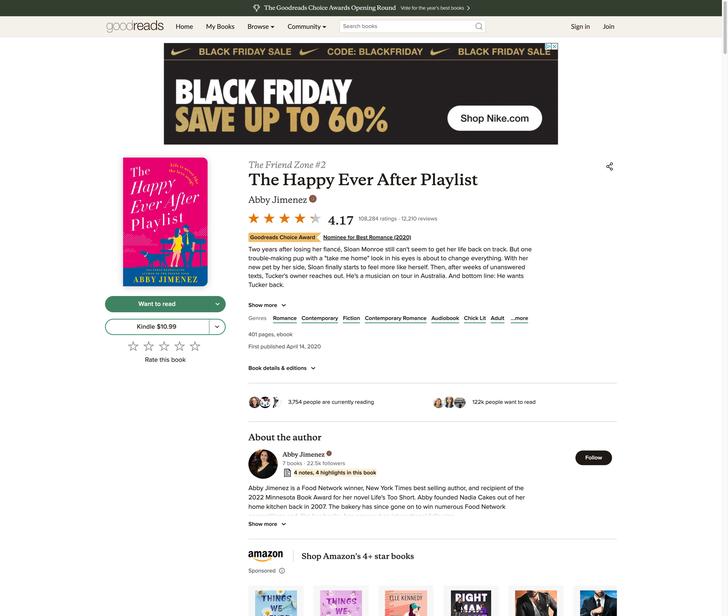 Task type: describe. For each thing, give the bounding box(es) containing it.
show more button for loves
[[249, 520, 289, 530]]

kindle
[[137, 324, 155, 330]]

her up bakery
[[343, 495, 352, 502]]

2 book cover image from the left
[[320, 591, 362, 617]]

abby jimenez for goodreads author image
[[249, 195, 307, 206]]

what
[[388, 309, 401, 315]]

for inside abby jimenez is a food network winner, new york times best selling author, and recipient of the 2022 minnesota book award for her novel life's too short. abby founded nadia cakes out of her home kitchen back in 2007. the bakery has since gone on to win numerous food network competitions and, like her books, has amassed an international following.
[[334, 495, 341, 502]]

average rating of 4.17 stars. figure
[[246, 211, 359, 229]]

book details & editions
[[249, 366, 307, 372]]

vote now in the opening round of the 2023 goodreads choice awards image
[[66, 0, 657, 16]]

sloan up genres
[[249, 309, 265, 315]]

rating 0 out of 5 group
[[126, 339, 203, 354]]

show for abby
[[249, 522, 263, 528]]

losing
[[294, 247, 311, 253]]

a right with
[[319, 256, 323, 262]]

community ▾
[[288, 22, 327, 30]]

0 vertical spatial abby jimenez link
[[249, 194, 317, 206]]

1 vertical spatial this
[[353, 471, 362, 476]]

1 horizontal spatial long
[[490, 300, 502, 307]]

selling
[[428, 486, 446, 492]]

adult
[[491, 316, 505, 322]]

sloan down romance link
[[284, 327, 300, 333]]

by
[[273, 264, 280, 271]]

her inside "well, sloan's not about to give up her dog without a fight. as their flirty texts turn into long calls, sloan can't deny a connection. there's no telling what could happen when they meet in person. the question is: with his music career on the rise, how long will jason really stick around? and is it possible for sloan to survive another heartbreak?"
[[345, 300, 354, 307]]

my books link
[[200, 16, 241, 37]]

1 horizontal spatial read
[[525, 400, 536, 406]]

rate 1 out of 5 image
[[128, 341, 139, 352]]

3 book cover image from the left
[[385, 591, 428, 617]]

0 vertical spatial food
[[302, 486, 317, 492]]

friend
[[265, 160, 292, 171]]

108,284 ratings and 12,210 reviews figure
[[359, 214, 438, 224]]

and inside "well, sloan's not about to give up her dog without a fight. as their flirty texts turn into long calls, sloan can't deny a connection. there's no telling what could happen when they meet in person. the question is: with his music career on the rise, how long will jason really stick around? and is it possible for sloan to survive another heartbreak?"
[[492, 318, 504, 324]]

their
[[421, 300, 434, 307]]

her left life
[[447, 247, 457, 253]]

sign
[[572, 22, 584, 30]]

audiobook
[[432, 316, 460, 322]]

want to read
[[139, 301, 176, 308]]

first
[[249, 344, 259, 350]]

1 horizontal spatial not
[[390, 532, 399, 539]]

follow
[[586, 456, 603, 461]]

0 vertical spatial award
[[299, 235, 315, 241]]

back inside two years after losing her fiancé, sloan monroe still can't seem to get her life back on track. but one trouble-making pup with a "take me home" look in his eyes is about to change everything. with her new pet by her side, sloan finally starts to feel more like herself. then, after weeks of unanswered texts, tucker's owner reaches out. he's a musician on tour in australia. and bottom line: he wants tucker back.
[[468, 247, 482, 253]]

on inside abby jimenez is a food network winner, new york times best selling author, and recipient of the 2022 minnesota book award for her novel life's too short. abby founded nadia cakes out of her home kitchen back in 2007. the bakery has since gone on to win numerous food network competitions and, like her books, has amassed an international following.
[[407, 504, 415, 511]]

sign in
[[572, 22, 590, 30]]

read inside button
[[163, 301, 176, 308]]

browse ▾ link
[[241, 16, 281, 37]]

romance,
[[304, 532, 330, 539]]

author
[[293, 432, 322, 443]]

rate
[[145, 357, 158, 364]]

is inside "well, sloan's not about to give up her dog without a fight. as their flirty texts turn into long calls, sloan can't deny a connection. there's no telling what could happen when they meet in person. the question is: with his music career on the rise, how long will jason really stick around? and is it possible for sloan to survive another heartbreak?"
[[505, 318, 510, 324]]

jimenez inside abby jimenez is a food network winner, new york times best selling author, and recipient of the 2022 minnesota book award for her novel life's too short. abby founded nadia cakes out of her home kitchen back in 2007. the bakery has since gone on to win numerous food network competitions and, like her books, has amassed an international following.
[[265, 486, 289, 492]]

rate this book element
[[105, 339, 226, 367]]

flirty
[[436, 300, 448, 307]]

home
[[249, 504, 265, 511]]

401
[[249, 332, 257, 338]]

ebook
[[277, 332, 293, 338]]

profile image for abby jimenez. image
[[249, 450, 278, 479]]

the inside abby jimenez is a food network winner, new york times best selling author, and recipient of the 2022 minnesota book award for her novel life's too short. abby founded nadia cakes out of her home kitchen back in 2007. the bakery has since gone on to win numerous food network competitions and, like her books, has amassed an international following.
[[515, 486, 524, 492]]

for inside "well, sloan's not about to give up her dog without a fight. as their flirty texts turn into long calls, sloan can't deny a connection. there's no telling what could happen when they meet in person. the question is: with his music career on the rise, how long will jason really stick around? and is it possible for sloan to survive another heartbreak?"
[[274, 327, 282, 333]]

4 notes, 4 highlights in this book
[[294, 471, 377, 476]]

abby up 7 books
[[283, 451, 298, 459]]

book inside abby jimenez is a food network winner, new york times best selling author, and recipient of the 2022 minnesota book award for her novel life's too short. abby founded nadia cakes out of her home kitchen back in 2007. the bakery has since gone on to win numerous food network competitions and, like her books, has amassed an international following.
[[297, 495, 312, 502]]

want
[[139, 301, 153, 308]]

advertisement region
[[164, 43, 558, 145]]

show more button for sloan's
[[249, 301, 289, 311]]

well,
[[249, 300, 262, 307]]

contemporary for contemporary romance
[[365, 316, 402, 322]]

give
[[322, 300, 334, 307]]

rate 5 out of 5 image
[[190, 341, 200, 352]]

122k people want to read
[[473, 400, 536, 406]]

jimenez for goodreads author icon
[[300, 451, 325, 459]]

question
[[249, 318, 273, 324]]

book details & editions button
[[249, 364, 318, 374]]

music
[[307, 318, 323, 324]]

abby up rating 4.17 out of 5 'image'
[[249, 195, 270, 206]]

adult link
[[491, 315, 505, 323]]

nominee
[[324, 235, 347, 241]]

could
[[403, 309, 419, 315]]

happen
[[421, 309, 442, 315]]

deny
[[281, 309, 296, 315]]

0 horizontal spatial this
[[160, 357, 170, 364]]

▾ for browse ▾
[[271, 22, 275, 30]]

show more for abby
[[249, 522, 277, 528]]

to inside button
[[155, 301, 161, 308]]

best
[[357, 235, 368, 241]]

into
[[477, 300, 488, 307]]

about
[[249, 432, 275, 443]]

competitions
[[249, 514, 285, 520]]

with inside two years after losing her fiancé, sloan monroe still can't seem to get her life back on track. but one trouble-making pup with a "take me home" look in his eyes is about to change everything. with her new pet by her side, sloan finally starts to feel more like herself. then, after weeks of unanswered texts, tucker's owner reaches out. he's a musician on tour in australia. and bottom line: he wants tucker back.
[[505, 256, 517, 262]]

back inside abby jimenez is a food network winner, new york times best selling author, and recipient of the 2022 minnesota book award for her novel life's too short. abby founded nadia cakes out of her home kitchen back in 2007. the bakery has since gone on to win numerous food network competitions and, like her books, has amassed an international following.
[[289, 504, 303, 511]]

side,
[[293, 264, 306, 271]]

more for fiancé,
[[264, 303, 277, 309]]

1 vertical spatial after
[[449, 264, 462, 271]]

home"
[[351, 256, 370, 262]]

rate 4 out of 5 image
[[174, 341, 185, 352]]

romance inside "link"
[[403, 316, 427, 322]]

kindle $10.99
[[137, 324, 177, 330]]

sloan up me
[[344, 247, 360, 253]]

reviews
[[419, 216, 438, 222]]

shop amazon's 4+ star books
[[302, 552, 414, 562]]

still
[[385, 247, 395, 253]]

and inside abby jimenez is a food network winner, new york times best selling author, and recipient of the 2022 minnesota book award for her novel life's too short. abby founded nadia cakes out of her home kitchen back in 2007. the bakery has since gone on to win numerous food network competitions and, like her books, has amassed an international following.
[[469, 486, 480, 492]]

choice
[[280, 235, 298, 241]]

chick lit link
[[464, 315, 486, 323]]

win
[[424, 504, 433, 511]]

when
[[444, 309, 460, 315]]

new
[[249, 264, 261, 271]]

starts
[[344, 264, 359, 271]]

seem
[[412, 247, 427, 253]]

0 horizontal spatial romance
[[273, 316, 297, 322]]

coffee,
[[332, 532, 351, 539]]

founded
[[434, 495, 458, 502]]

the inside "well, sloan's not about to give up her dog without a fight. as their flirty texts turn into long calls, sloan can't deny a connection. there's no telling what could happen when they meet in person. the question is: with his music career on the rise, how long will jason really stick around? and is it possible for sloan to survive another heartbreak?"
[[521, 309, 532, 315]]

playlist
[[421, 170, 478, 190]]

life's
[[371, 495, 386, 502]]

abby jimenez for goodreads author icon
[[283, 451, 325, 459]]

5 book cover image from the left
[[516, 591, 557, 617]]

on up everything.
[[484, 247, 491, 253]]

are
[[322, 400, 331, 406]]

fiction
[[343, 316, 360, 322]]

good
[[287, 532, 302, 539]]

nadia
[[460, 495, 477, 502]]

the inside abby jimenez is a food network winner, new york times best selling author, and recipient of the 2022 minnesota book award for her novel life's too short. abby founded nadia cakes out of her home kitchen back in 2007. the bakery has since gone on to win numerous food network competitions and, like her books, has amassed an international following.
[[329, 504, 340, 511]]

goodreads author image
[[309, 195, 317, 203]]

1 4 from the left
[[294, 471, 297, 476]]

rate 2 out of 5 image
[[144, 341, 154, 352]]

community
[[288, 22, 321, 30]]

author,
[[448, 486, 467, 492]]

#2
[[315, 160, 326, 171]]

a right he's
[[360, 273, 364, 280]]

abby jimenez is a food network winner, new york times best selling author, and recipient of the 2022 minnesota book award for her novel life's too short. abby founded nadia cakes out of her home kitchen back in 2007. the bakery has since gone on to win numerous food network competitions and, like her books, has amassed an international following.
[[249, 486, 525, 520]]

1 horizontal spatial romance
[[369, 235, 393, 241]]

2022
[[249, 495, 264, 502]]

her right the "by"
[[282, 264, 291, 271]]

in down still in the right of the page
[[385, 256, 390, 262]]

community ▾ link
[[281, 16, 333, 37]]

his inside two years after losing her fiancé, sloan monroe still can't seem to get her life back on track. but one trouble-making pup with a "take me home" look in his eyes is about to change everything. with her new pet by her side, sloan finally starts to feel more like herself. then, after weeks of unanswered texts, tucker's owner reaches out. he's a musician on tour in australia. and bottom line: he wants tucker back.
[[392, 256, 400, 262]]

$10.99
[[157, 324, 177, 330]]

1 book cover image from the left
[[255, 591, 297, 617]]

novel
[[354, 495, 370, 502]]

abby loves a good romance, coffee, doglets, and not leaving the house.
[[249, 532, 453, 539]]

0 horizontal spatial has
[[344, 514, 354, 520]]

published
[[261, 344, 285, 350]]

1 vertical spatial food
[[465, 504, 480, 511]]

a inside abby jimenez is a food network winner, new york times best selling author, and recipient of the 2022 minnesota book award for her novel life's too short. abby founded nadia cakes out of her home kitchen back in 2007. the bakery has since gone on to win numerous food network competitions and, like her books, has amassed an international following.
[[297, 486, 300, 492]]

is inside abby jimenez is a food network winner, new york times best selling author, and recipient of the 2022 minnesota book award for her novel life's too short. abby founded nadia cakes out of her home kitchen back in 2007. the bakery has since gone on to win numerous food network competitions and, like her books, has amassed an international following.
[[291, 486, 295, 492]]

cakes
[[478, 495, 496, 502]]

meet
[[475, 309, 490, 315]]

short.
[[400, 495, 416, 502]]

top genres for this book element
[[249, 314, 617, 326]]

in inside 4 notes, 4 highlights in this book link
[[347, 471, 352, 476]]

april
[[287, 344, 298, 350]]

rise,
[[365, 318, 377, 324]]

1 vertical spatial of
[[508, 486, 513, 492]]

will
[[406, 318, 415, 324]]

in inside abby jimenez is a food network winner, new york times best selling author, and recipient of the 2022 minnesota book award for her novel life's too short. abby founded nadia cakes out of her home kitchen back in 2007. the bakery has since gone on to win numerous food network competitions and, like her books, has amassed an international following.
[[304, 504, 309, 511]]

her right out
[[516, 495, 525, 502]]

4 book cover image from the left
[[451, 591, 492, 617]]



Task type: locate. For each thing, give the bounding box(es) containing it.
romance up monroe
[[369, 235, 393, 241]]

4 down 7 books
[[294, 471, 297, 476]]

0 horizontal spatial can't
[[266, 309, 280, 315]]

1 horizontal spatial is
[[417, 256, 422, 262]]

401 pages, ebook
[[249, 332, 293, 338]]

people for 3,754
[[304, 400, 321, 406]]

fight.
[[396, 300, 410, 307]]

with
[[306, 256, 318, 262]]

browse
[[248, 22, 269, 30]]

abby jimenez
[[249, 195, 307, 206], [283, 451, 325, 459]]

show for well,
[[249, 303, 263, 309]]

ever
[[338, 170, 374, 190]]

14,
[[300, 344, 306, 350]]

1 vertical spatial is
[[505, 318, 510, 324]]

6 book cover image from the left
[[581, 591, 622, 617]]

0 horizontal spatial his
[[297, 318, 305, 324]]

wants
[[507, 273, 524, 280]]

minnesota
[[266, 495, 295, 502]]

australia.
[[421, 273, 447, 280]]

winner,
[[344, 486, 364, 492]]

my books
[[206, 22, 235, 30]]

zone
[[294, 160, 314, 171]]

0 vertical spatial has
[[363, 504, 373, 511]]

in right the sign
[[585, 22, 590, 30]]

0 vertical spatial abby jimenez
[[249, 195, 307, 206]]

her down the 2007.
[[312, 514, 322, 520]]

like up tour
[[397, 264, 407, 271]]

1 vertical spatial his
[[297, 318, 305, 324]]

read up $10.99
[[163, 301, 176, 308]]

22.5k
[[307, 461, 321, 467]]

1 vertical spatial show more button
[[249, 520, 289, 530]]

on down there's
[[345, 318, 352, 324]]

gone
[[391, 504, 406, 511]]

nominee for best romance (2020) link
[[324, 234, 411, 241]]

person.
[[498, 309, 520, 315]]

more up musician
[[381, 264, 395, 271]]

the right the about
[[277, 432, 291, 443]]

the inside "well, sloan's not about to give up her dog without a fight. as their flirty texts turn into long calls, sloan can't deny a connection. there's no telling what could happen when they meet in person. the question is: with his music career on the rise, how long will jason really stick around? and is it possible for sloan to survive another heartbreak?"
[[354, 318, 363, 324]]

more down competitions
[[264, 522, 277, 528]]

▾ right browse at the left of page
[[271, 22, 275, 30]]

can't inside "well, sloan's not about to give up her dog without a fight. as their flirty texts turn into long calls, sloan can't deny a connection. there's no telling what could happen when they meet in person. the question is: with his music career on the rise, how long will jason really stick around? and is it possible for sloan to survive another heartbreak?"
[[266, 309, 280, 315]]

food down the notes,
[[302, 486, 317, 492]]

romance down could
[[403, 316, 427, 322]]

about inside two years after losing her fiancé, sloan monroe still can't seem to get her life back on track. but one trouble-making pup with a "take me home" look in his eyes is about to change everything. with her new pet by her side, sloan finally starts to feel more like herself. then, after weeks of unanswered texts, tucker's owner reaches out. he's a musician on tour in australia. and bottom line: he wants tucker back.
[[423, 256, 440, 262]]

with
[[505, 256, 517, 262], [283, 318, 295, 324]]

0 vertical spatial his
[[392, 256, 400, 262]]

back.
[[269, 282, 285, 289]]

4 down 22.5k
[[316, 471, 319, 476]]

in down herself.
[[414, 273, 419, 280]]

1 vertical spatial show more
[[249, 522, 277, 528]]

2 contemporary from the left
[[365, 316, 402, 322]]

can't
[[397, 247, 410, 253], [266, 309, 280, 315]]

long right into
[[490, 300, 502, 307]]

can't down sloan's
[[266, 309, 280, 315]]

back up and,
[[289, 504, 303, 511]]

how
[[378, 318, 390, 324]]

pet
[[262, 264, 272, 271]]

amazon's
[[323, 552, 361, 562]]

2 vertical spatial jimenez
[[265, 486, 289, 492]]

1 vertical spatial read
[[525, 400, 536, 406]]

for down is:
[[274, 327, 282, 333]]

0 horizontal spatial book
[[171, 357, 186, 364]]

her up there's
[[345, 300, 354, 307]]

in up adult
[[491, 309, 496, 315]]

york
[[381, 486, 393, 492]]

2 4 from the left
[[316, 471, 319, 476]]

network down cakes on the right bottom of page
[[482, 504, 506, 511]]

survive
[[309, 327, 329, 333]]

book inside 4 notes, 4 highlights in this book link
[[364, 471, 377, 476]]

people
[[304, 400, 321, 406], [486, 400, 503, 406]]

of right out
[[509, 495, 514, 502]]

my
[[206, 22, 215, 30]]

0 horizontal spatial not
[[286, 300, 295, 307]]

1 horizontal spatial contemporary
[[365, 316, 402, 322]]

award up losing
[[299, 235, 315, 241]]

contemporary inside "link"
[[365, 316, 402, 322]]

more right well,
[[264, 303, 277, 309]]

4.17
[[328, 214, 354, 228]]

abby jimenez up rating 4.17 out of 5 'image'
[[249, 195, 307, 206]]

more inside two years after losing her fiancé, sloan monroe still can't seem to get her life back on track. but one trouble-making pup with a "take me home" look in his eyes is about to change everything. with her new pet by her side, sloan finally starts to feel more like herself. then, after weeks of unanswered texts, tucker's owner reaches out. he's a musician on tour in australia. and bottom line: he wants tucker back.
[[381, 264, 395, 271]]

with up unanswered
[[505, 256, 517, 262]]

about inside "well, sloan's not about to give up her dog without a fight. as their flirty texts turn into long calls, sloan can't deny a connection. there's no telling what could happen when they meet in person. the question is: with his music career on the rise, how long will jason really stick around? and is it possible for sloan to survive another heartbreak?"
[[297, 300, 313, 307]]

for up books,
[[334, 495, 341, 502]]

doglets,
[[353, 532, 376, 539]]

1 vertical spatial books
[[391, 552, 414, 562]]

jimenez up 22.5k
[[300, 451, 325, 459]]

the down no
[[354, 318, 363, 324]]

0 horizontal spatial with
[[283, 318, 295, 324]]

goodreads author image
[[327, 451, 332, 457]]

this
[[160, 357, 170, 364], [353, 471, 362, 476]]

without
[[369, 300, 390, 307]]

after up making
[[279, 247, 292, 253]]

contemporary down connection.
[[302, 316, 338, 322]]

0 horizontal spatial for
[[274, 327, 282, 333]]

first published april 14, 2020
[[249, 344, 321, 350]]

possible
[[249, 327, 272, 333]]

amassed
[[356, 514, 381, 520]]

read
[[163, 301, 176, 308], [525, 400, 536, 406]]

1 horizontal spatial network
[[482, 504, 506, 511]]

0 vertical spatial show
[[249, 303, 263, 309]]

of inside two years after losing her fiancé, sloan monroe still can't seem to get her life back on track. but one trouble-making pup with a "take me home" look in his eyes is about to change everything. with her new pet by her side, sloan finally starts to feel more like herself. then, after weeks of unanswered texts, tucker's owner reaches out. he's a musician on tour in australia. and bottom line: he wants tucker back.
[[483, 264, 489, 271]]

1 horizontal spatial about
[[423, 256, 440, 262]]

jimenez up minnesota
[[265, 486, 289, 492]]

a left good
[[282, 532, 285, 539]]

why am i seeing this ad? click link to learn more. image
[[279, 569, 286, 575]]

on inside "well, sloan's not about to give up her dog without a fight. as their flirty texts turn into long calls, sloan can't deny a connection. there's no telling what could happen when they meet in person. the question is: with his music career on the rise, how long will jason really stick around? and is it possible for sloan to survive another heartbreak?"
[[345, 318, 352, 324]]

book left details
[[249, 366, 262, 372]]

jimenez for goodreads author image
[[273, 195, 307, 206]]

not inside "well, sloan's not about to give up her dog without a fight. as their flirty texts turn into long calls, sloan can't deny a connection. there's no telling what could happen when they meet in person. the question is: with his music career on the rise, how long will jason really stick around? and is it possible for sloan to survive another heartbreak?"
[[286, 300, 295, 307]]

owner
[[290, 273, 308, 280]]

jimenez up rating 4.17 out of 5 'image'
[[273, 195, 307, 206]]

out.
[[334, 273, 345, 280]]

an
[[383, 514, 390, 520]]

2 show from the top
[[249, 522, 263, 528]]

people for 122k
[[486, 400, 503, 406]]

in right highlights
[[347, 471, 352, 476]]

1 vertical spatial award
[[314, 495, 332, 502]]

rate 3 out of 5 image
[[159, 341, 170, 352]]

more
[[381, 264, 395, 271], [264, 303, 277, 309], [264, 522, 277, 528]]

network
[[318, 486, 343, 492], [482, 504, 506, 511]]

book down rate 4 out of 5 image
[[171, 357, 186, 364]]

read right want
[[525, 400, 536, 406]]

trouble-
[[249, 256, 271, 262]]

of right recipient on the bottom right
[[508, 486, 513, 492]]

times
[[395, 486, 412, 492]]

editions
[[287, 366, 307, 372]]

more for network
[[264, 522, 277, 528]]

the left house.
[[423, 532, 432, 539]]

with inside "well, sloan's not about to give up her dog without a fight. as their flirty texts turn into long calls, sloan can't deny a connection. there's no telling what could happen when they meet in person. the question is: with his music career on the rise, how long will jason really stick around? and is it possible for sloan to survive another heartbreak?"
[[283, 318, 295, 324]]

book cover image
[[255, 591, 297, 617], [320, 591, 362, 617], [385, 591, 428, 617], [451, 591, 492, 617], [516, 591, 557, 617], [581, 591, 622, 617]]

1 contemporary from the left
[[302, 316, 338, 322]]

0 vertical spatial for
[[348, 235, 355, 241]]

contemporary for contemporary
[[302, 316, 338, 322]]

a down the notes,
[[297, 486, 300, 492]]

kitchen
[[267, 504, 287, 511]]

rate this book
[[145, 357, 186, 364]]

romance link
[[273, 315, 297, 323]]

1 vertical spatial and
[[492, 318, 504, 324]]

a right deny
[[297, 309, 301, 315]]

0 vertical spatial show more
[[249, 303, 277, 309]]

sponsored
[[249, 569, 276, 575]]

long down what
[[392, 318, 405, 324]]

her up with
[[313, 247, 322, 253]]

in inside "well, sloan's not about to give up her dog without a fight. as their flirty texts turn into long calls, sloan can't deny a connection. there's no telling what could happen when they meet in person. the question is: with his music career on the rise, how long will jason really stick around? and is it possible for sloan to survive another heartbreak?"
[[491, 309, 496, 315]]

0 horizontal spatial 4
[[294, 471, 297, 476]]

1 horizontal spatial people
[[486, 400, 503, 406]]

contemporary down telling
[[365, 316, 402, 322]]

1 ▾ from the left
[[271, 22, 275, 30]]

he
[[497, 273, 506, 280]]

loves
[[265, 532, 280, 539]]

weeks
[[463, 264, 482, 271]]

romance down deny
[[273, 316, 297, 322]]

book up the 2007.
[[297, 495, 312, 502]]

1 vertical spatial like
[[301, 514, 311, 520]]

0 vertical spatial book
[[171, 357, 186, 364]]

0 horizontal spatial long
[[392, 318, 405, 324]]

1 vertical spatial network
[[482, 504, 506, 511]]

not up deny
[[286, 300, 295, 307]]

1 people from the left
[[304, 400, 321, 406]]

books right 7
[[287, 461, 303, 467]]

his down still in the right of the page
[[392, 256, 400, 262]]

0 vertical spatial is
[[417, 256, 422, 262]]

books right 'star'
[[391, 552, 414, 562]]

abby up '2022'
[[249, 486, 264, 492]]

0 horizontal spatial like
[[301, 514, 311, 520]]

back right life
[[468, 247, 482, 253]]

in inside sign in link
[[585, 22, 590, 30]]

eyes
[[402, 256, 415, 262]]

sloan down with
[[308, 264, 324, 271]]

calls,
[[504, 300, 518, 307]]

list with 6 items list
[[249, 586, 639, 617]]

0 vertical spatial can't
[[397, 247, 410, 253]]

with down deny
[[283, 318, 295, 324]]

1 horizontal spatial this
[[353, 471, 362, 476]]

0 horizontal spatial network
[[318, 486, 343, 492]]

and left bottom
[[449, 273, 461, 280]]

to inside abby jimenez is a food network winner, new york times best selling author, and recipient of the 2022 minnesota book award for her novel life's too short. abby founded nadia cakes out of her home kitchen back in 2007. the bakery has since gone on to win numerous food network competitions and, like her books, has amassed an international following.
[[416, 504, 422, 511]]

followers
[[323, 461, 345, 467]]

like
[[397, 264, 407, 271], [301, 514, 311, 520]]

on left tour
[[392, 273, 400, 280]]

1 vertical spatial book
[[297, 495, 312, 502]]

abby jimenez link up rating 4.17 out of 5 'image'
[[249, 194, 317, 206]]

out
[[498, 495, 507, 502]]

▾ right community
[[323, 22, 327, 30]]

abby left loves
[[249, 532, 264, 539]]

is:
[[275, 318, 281, 324]]

amazon logo image
[[249, 552, 285, 563]]

home link
[[169, 16, 200, 37]]

a up what
[[391, 300, 395, 307]]

award inside abby jimenez is a food network winner, new york times best selling author, and recipient of the 2022 minnesota book award for her novel life's too short. abby founded nadia cakes out of her home kitchen back in 2007. the bakery has since gone on to win numerous food network competitions and, like her books, has amassed an international following.
[[314, 495, 332, 502]]

▾ for community ▾
[[323, 22, 327, 30]]

then,
[[431, 264, 447, 271]]

books
[[287, 461, 303, 467], [391, 552, 414, 562]]

abby up win on the right
[[418, 495, 433, 502]]

0 vertical spatial network
[[318, 486, 343, 492]]

for left best at the top
[[348, 235, 355, 241]]

2 show more button from the top
[[249, 520, 289, 530]]

1 vertical spatial and
[[377, 532, 388, 539]]

book title: the happy ever after playlist element
[[249, 170, 478, 190]]

0 horizontal spatial and
[[377, 532, 388, 539]]

book up new
[[364, 471, 377, 476]]

one
[[521, 247, 532, 253]]

1 horizontal spatial like
[[397, 264, 407, 271]]

1 vertical spatial book
[[364, 471, 377, 476]]

0 vertical spatial after
[[279, 247, 292, 253]]

0 vertical spatial back
[[468, 247, 482, 253]]

0 vertical spatial not
[[286, 300, 295, 307]]

like inside abby jimenez is a food network winner, new york times best selling author, and recipient of the 2022 minnesota book award for her novel life's too short. abby founded nadia cakes out of her home kitchen back in 2007. the bakery has since gone on to win numerous food network competitions and, like her books, has amassed an international following.
[[301, 514, 311, 520]]

and inside two years after losing her fiancé, sloan monroe still can't seem to get her life back on track. but one trouble-making pup with a "take me home" look in his eyes is about to change everything. with her new pet by her side, sloan finally starts to feel more like herself. then, after weeks of unanswered texts, tucker's owner reaches out. he's a musician on tour in australia. and bottom line: he wants tucker back.
[[449, 273, 461, 280]]

on up international
[[407, 504, 415, 511]]

jimenez
[[273, 195, 307, 206], [300, 451, 325, 459], [265, 486, 289, 492]]

show more down competitions
[[249, 522, 277, 528]]

tucker
[[249, 282, 268, 289]]

1 vertical spatial has
[[344, 514, 354, 520]]

None search field
[[333, 20, 493, 33]]

108,284
[[359, 216, 379, 222]]

dog
[[356, 300, 367, 307]]

1 horizontal spatial book
[[297, 495, 312, 502]]

1 horizontal spatial has
[[363, 504, 373, 511]]

show more button up genres
[[249, 301, 289, 311]]

happy
[[283, 170, 335, 190]]

award
[[299, 235, 315, 241], [314, 495, 332, 502]]

0 horizontal spatial ▾
[[271, 22, 275, 30]]

7 books
[[283, 461, 303, 467]]

1 horizontal spatial and
[[492, 318, 504, 324]]

pup
[[293, 256, 304, 262]]

join link
[[597, 16, 621, 37]]

and up "nadia" at right bottom
[[469, 486, 480, 492]]

on
[[484, 247, 491, 253], [392, 273, 400, 280], [345, 318, 352, 324], [407, 504, 415, 511]]

really
[[436, 318, 451, 324]]

1 horizontal spatial and
[[469, 486, 480, 492]]

like right and,
[[301, 514, 311, 520]]

show more button
[[249, 301, 289, 311], [249, 520, 289, 530]]

2 horizontal spatial is
[[505, 318, 510, 324]]

about up then, at the right
[[423, 256, 440, 262]]

about up connection.
[[297, 300, 313, 307]]

0 horizontal spatial and
[[449, 273, 461, 280]]

1 horizontal spatial with
[[505, 256, 517, 262]]

0 horizontal spatial about
[[297, 300, 313, 307]]

1 horizontal spatial ▾
[[323, 22, 327, 30]]

1 horizontal spatial 4
[[316, 471, 319, 476]]

show more up genres
[[249, 303, 277, 309]]

1 show from the top
[[249, 303, 263, 309]]

1 horizontal spatial book
[[364, 471, 377, 476]]

finally
[[326, 264, 342, 271]]

up
[[336, 300, 343, 307]]

2 horizontal spatial romance
[[403, 316, 427, 322]]

texts
[[449, 300, 463, 307]]

0 vertical spatial and
[[449, 273, 461, 280]]

as
[[412, 300, 419, 307]]

lit
[[480, 316, 486, 322]]

people right 122k
[[486, 400, 503, 406]]

1 show more from the top
[[249, 303, 277, 309]]

0 horizontal spatial is
[[291, 486, 295, 492]]

1 horizontal spatial for
[[334, 495, 341, 502]]

0 horizontal spatial after
[[279, 247, 292, 253]]

is inside two years after losing her fiancé, sloan monroe still can't seem to get her life back on track. but one trouble-making pup with a "take me home" look in his eyes is about to change everything. with her new pet by her side, sloan finally starts to feel more like herself. then, after weeks of unanswered texts, tucker's owner reaches out. he's a musician on tour in australia. and bottom line: he wants tucker back.
[[417, 256, 422, 262]]

his left music
[[297, 318, 305, 324]]

2 vertical spatial of
[[509, 495, 514, 502]]

shop
[[302, 552, 322, 562]]

house.
[[434, 532, 453, 539]]

after
[[377, 170, 417, 190]]

2 ▾ from the left
[[323, 22, 327, 30]]

1 horizontal spatial food
[[465, 504, 480, 511]]

1 vertical spatial abby jimenez link
[[283, 451, 345, 459]]

1 horizontal spatial after
[[449, 264, 462, 271]]

is down seem
[[417, 256, 422, 262]]

Search by book title or ISBN text field
[[340, 20, 486, 33]]

1 horizontal spatial books
[[391, 552, 414, 562]]

and down person.
[[492, 318, 504, 324]]

abby jimenez link up 22.5k
[[283, 451, 345, 459]]

book inside button
[[249, 366, 262, 372]]

is left it
[[505, 318, 510, 324]]

after down the change at the top of the page
[[449, 264, 462, 271]]

0 vertical spatial jimenez
[[273, 195, 307, 206]]

0 horizontal spatial books
[[287, 461, 303, 467]]

0 vertical spatial show more button
[[249, 301, 289, 311]]

musician
[[366, 273, 391, 280]]

12,210 reviews
[[402, 216, 438, 222]]

show more for well,
[[249, 303, 277, 309]]

1 vertical spatial show
[[249, 522, 263, 528]]

1 show more button from the top
[[249, 301, 289, 311]]

rating 4.17 out of 5 image
[[246, 211, 323, 226]]

award up the 2007.
[[314, 495, 332, 502]]

1 vertical spatial abby jimenez
[[283, 451, 325, 459]]

3,754
[[288, 400, 302, 406]]

book inside rate this book element
[[171, 357, 186, 364]]

people left are
[[304, 400, 321, 406]]

can't inside two years after losing her fiancé, sloan monroe still can't seem to get her life back on track. but one trouble-making pup with a "take me home" look in his eyes is about to change everything. with her new pet by her side, sloan finally starts to feel more like herself. then, after weeks of unanswered texts, tucker's owner reaches out. he's a musician on tour in australia. and bottom line: he wants tucker back.
[[397, 247, 410, 253]]

0 vertical spatial book
[[249, 366, 262, 372]]

too
[[387, 495, 398, 502]]

1 vertical spatial long
[[392, 318, 405, 324]]

2 vertical spatial more
[[264, 522, 277, 528]]

home image
[[107, 16, 164, 37]]

0 vertical spatial read
[[163, 301, 176, 308]]

sloan's
[[264, 300, 284, 307]]

this right rate
[[160, 357, 170, 364]]

2 show more from the top
[[249, 522, 277, 528]]

not left leaving
[[390, 532, 399, 539]]

of down everything.
[[483, 264, 489, 271]]

and
[[469, 486, 480, 492], [377, 532, 388, 539]]

2007.
[[311, 504, 327, 511]]

2 horizontal spatial for
[[348, 235, 355, 241]]

her down one
[[519, 256, 529, 262]]

abby jimenez up 22.5k
[[283, 451, 325, 459]]

0 vertical spatial like
[[397, 264, 407, 271]]

1 horizontal spatial back
[[468, 247, 482, 253]]

1 vertical spatial can't
[[266, 309, 280, 315]]

there's
[[337, 309, 358, 315]]

0 vertical spatial books
[[287, 461, 303, 467]]

career
[[325, 318, 343, 324]]

like inside two years after losing her fiancé, sloan monroe still can't seem to get her life back on track. but one trouble-making pup with a "take me home" look in his eyes is about to change everything. with her new pet by her side, sloan finally starts to feel more like herself. then, after weeks of unanswered texts, tucker's owner reaches out. he's a musician on tour in australia. and bottom line: he wants tucker back.
[[397, 264, 407, 271]]

1 vertical spatial about
[[297, 300, 313, 307]]

in left the 2007.
[[304, 504, 309, 511]]

0 vertical spatial this
[[160, 357, 170, 364]]

0 horizontal spatial back
[[289, 504, 303, 511]]

network down 4 notes, 4 highlights in this book link at bottom
[[318, 486, 343, 492]]

0 vertical spatial more
[[381, 264, 395, 271]]

is up minnesota
[[291, 486, 295, 492]]

12,210
[[402, 216, 417, 222]]

2 vertical spatial for
[[334, 495, 341, 502]]

2 people from the left
[[486, 400, 503, 406]]

0 vertical spatial of
[[483, 264, 489, 271]]

his inside "well, sloan's not about to give up her dog without a fight. as their flirty texts turn into long calls, sloan can't deny a connection. there's no telling what could happen when they meet in person. the question is: with his music career on the rise, how long will jason really stick around? and is it possible for sloan to survive another heartbreak?"
[[297, 318, 305, 324]]



Task type: vqa. For each thing, say whether or not it's contained in the screenshot.
Historical to the left
no



